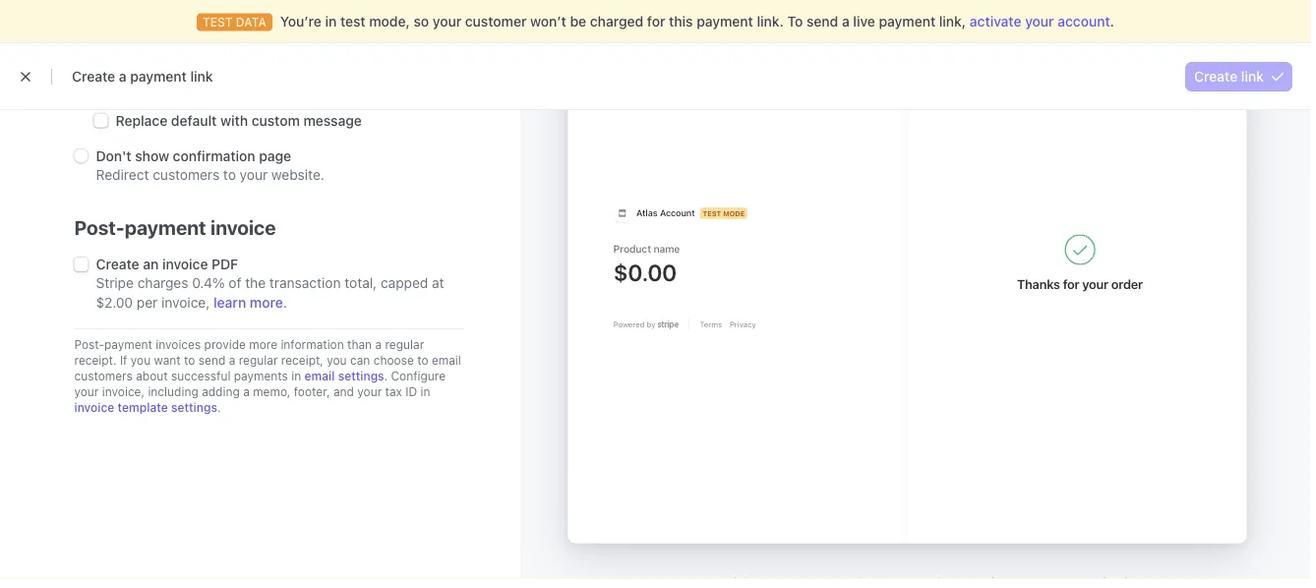 Task type: locate. For each thing, give the bounding box(es) containing it.
settings
[[338, 369, 384, 383], [171, 401, 217, 415]]

don't show confirmation page redirect customers to your website.
[[96, 148, 324, 183]]

1 horizontal spatial send
[[807, 13, 838, 30]]

link
[[190, 68, 213, 85], [1241, 68, 1264, 85]]

a left 'live' at the top right
[[842, 13, 850, 30]]

replace default with custom message
[[116, 113, 362, 129]]

email
[[432, 354, 461, 367], [305, 369, 335, 383]]

send right to
[[807, 13, 838, 30]]

create an invoice pdf
[[96, 257, 238, 273]]

1 vertical spatial in
[[291, 369, 301, 383]]

customers down receipt.
[[74, 369, 133, 383]]

0 vertical spatial email
[[432, 354, 461, 367]]

1 vertical spatial more
[[249, 338, 277, 352]]

test
[[340, 13, 366, 30]]

of
[[229, 275, 241, 292]]

be
[[570, 13, 586, 30]]

per
[[137, 295, 158, 311]]

receipt,
[[281, 354, 324, 367]]

1 vertical spatial settings
[[171, 401, 217, 415]]

more up payments
[[249, 338, 277, 352]]

1 vertical spatial invoice
[[162, 257, 208, 273]]

including
[[148, 385, 198, 399]]

2 horizontal spatial in
[[421, 385, 430, 399]]

1 horizontal spatial link
[[1241, 68, 1264, 85]]

$2.00
[[96, 295, 133, 311]]

1 horizontal spatial invoice,
[[161, 295, 210, 311]]

invoice
[[211, 216, 276, 240], [162, 257, 208, 273], [74, 401, 114, 415]]

email up footer,
[[305, 369, 335, 383]]

create inside button
[[1194, 68, 1238, 85]]

1 vertical spatial post-
[[74, 338, 104, 352]]

can
[[350, 354, 370, 367]]

payment up replace
[[130, 68, 187, 85]]

post- for post-payment invoices provide more information than a regular receipt. if you want to send a regular receipt, you can choose to email customers about successful payments in
[[74, 338, 104, 352]]

post- up stripe
[[74, 216, 125, 240]]

0 horizontal spatial email
[[305, 369, 335, 383]]

email settings
[[305, 369, 384, 383]]

1 vertical spatial customers
[[74, 369, 133, 383]]

1 vertical spatial invoice,
[[102, 385, 145, 399]]

0 vertical spatial in
[[325, 13, 337, 30]]

provide
[[204, 338, 246, 352]]

0 horizontal spatial regular
[[239, 354, 278, 367]]

email up configure
[[432, 354, 461, 367]]

invoice up charges
[[162, 257, 208, 273]]

invoice, down charges
[[161, 295, 210, 311]]

post-payment invoices provide more information than a regular receipt. if you want to send a regular receipt, you can choose to email customers about successful payments in
[[74, 338, 461, 383]]

invoice for payment
[[211, 216, 276, 240]]

your right activate
[[1025, 13, 1054, 30]]

you up email settings
[[327, 354, 347, 367]]

total,
[[345, 275, 377, 292]]

with
[[220, 113, 248, 129]]

your down 'page'
[[240, 167, 268, 183]]

0 horizontal spatial settings
[[171, 401, 217, 415]]

stripe charges 0.4% of the transaction total, capped at $2.00 per invoice,
[[96, 275, 444, 311]]

tax
[[385, 385, 402, 399]]

0.4%
[[192, 275, 225, 292]]

in right the id
[[421, 385, 430, 399]]

1 horizontal spatial you
[[327, 354, 347, 367]]

0 vertical spatial more
[[250, 295, 283, 311]]

your down receipt.
[[74, 385, 99, 399]]

in inside post-payment invoices provide more information than a regular receipt. if you want to send a regular receipt, you can choose to email customers about successful payments in
[[291, 369, 301, 383]]

page
[[259, 148, 291, 164]]

to down invoices
[[184, 354, 195, 367]]

0 horizontal spatial you
[[131, 354, 151, 367]]

customers
[[153, 167, 219, 183], [74, 369, 133, 383]]

learn
[[213, 295, 246, 311]]

invoice, up template
[[102, 385, 145, 399]]

0 vertical spatial customers
[[153, 167, 219, 183]]

.
[[1110, 13, 1114, 30], [283, 295, 287, 311], [384, 369, 388, 383], [217, 401, 221, 415]]

1 horizontal spatial to
[[223, 167, 236, 183]]

id
[[406, 385, 417, 399]]

activate
[[970, 13, 1022, 30]]

show
[[135, 148, 169, 164]]

2 post- from the top
[[74, 338, 104, 352]]

1 post- from the top
[[74, 216, 125, 240]]

regular
[[385, 338, 424, 352], [239, 354, 278, 367]]

0 vertical spatial send
[[807, 13, 838, 30]]

1 horizontal spatial customers
[[153, 167, 219, 183]]

custom
[[252, 113, 300, 129]]

template
[[118, 401, 168, 415]]

you
[[131, 354, 151, 367], [327, 354, 347, 367]]

configure
[[391, 369, 446, 383]]

0 horizontal spatial send
[[199, 354, 226, 367]]

to down confirmation on the top left of page
[[223, 167, 236, 183]]

about
[[136, 369, 168, 383]]

2 more from the top
[[249, 338, 277, 352]]

in left test
[[325, 13, 337, 30]]

more
[[250, 295, 283, 311], [249, 338, 277, 352]]

2 horizontal spatial to
[[417, 354, 428, 367]]

0 vertical spatial post-
[[74, 216, 125, 240]]

0 vertical spatial invoice
[[211, 216, 276, 240]]

you right the if
[[131, 354, 151, 367]]

successful
[[171, 369, 231, 383]]

information
[[281, 338, 344, 352]]

settings down including
[[171, 401, 217, 415]]

website.
[[271, 167, 324, 183]]

0 horizontal spatial in
[[291, 369, 301, 383]]

payment right this
[[697, 13, 753, 30]]

so
[[414, 13, 429, 30]]

more down the
[[250, 295, 283, 311]]

default
[[171, 113, 217, 129]]

post-
[[74, 216, 125, 240], [74, 338, 104, 352]]

customers inside post-payment invoices provide more information than a regular receipt. if you want to send a regular receipt, you can choose to email customers about successful payments in
[[74, 369, 133, 383]]

invoice down receipt.
[[74, 401, 114, 415]]

create
[[72, 68, 115, 85], [1194, 68, 1238, 85], [96, 257, 139, 273]]

2 vertical spatial invoice
[[74, 401, 114, 415]]

post- inside post-payment invoices provide more information than a regular receipt. if you want to send a regular receipt, you can choose to email customers about successful payments in
[[74, 338, 104, 352]]

learn more .
[[213, 295, 287, 311]]

1 more from the top
[[250, 295, 283, 311]]

your
[[433, 13, 462, 30], [1025, 13, 1054, 30], [240, 167, 268, 183], [74, 385, 99, 399], [357, 385, 382, 399]]

1 horizontal spatial regular
[[385, 338, 424, 352]]

0 vertical spatial invoice,
[[161, 295, 210, 311]]

your right so
[[433, 13, 462, 30]]

invoice up pdf at the top left of page
[[211, 216, 276, 240]]

regular up payments
[[239, 354, 278, 367]]

pdf
[[212, 257, 238, 273]]

send up successful at left
[[199, 354, 226, 367]]

to
[[223, 167, 236, 183], [184, 354, 195, 367], [417, 354, 428, 367]]

create link
[[1194, 68, 1264, 85]]

in
[[325, 13, 337, 30], [291, 369, 301, 383], [421, 385, 430, 399]]

1 horizontal spatial invoice
[[162, 257, 208, 273]]

receipt.
[[74, 354, 117, 367]]

charges
[[137, 275, 188, 292]]

choose
[[374, 354, 414, 367]]

2 link from the left
[[1241, 68, 1264, 85]]

a down payments
[[243, 385, 250, 399]]

live
[[853, 13, 875, 30]]

customers down confirmation on the top left of page
[[153, 167, 219, 183]]

invoice inside . configure your invoice, including adding a memo, footer, and your tax id in invoice template settings .
[[74, 401, 114, 415]]

0 horizontal spatial link
[[190, 68, 213, 85]]

settings down can
[[338, 369, 384, 383]]

0 horizontal spatial to
[[184, 354, 195, 367]]

for
[[647, 13, 665, 30]]

invoice,
[[161, 295, 210, 311], [102, 385, 145, 399]]

payments
[[234, 369, 288, 383]]

1 vertical spatial email
[[305, 369, 335, 383]]

0 horizontal spatial invoice,
[[102, 385, 145, 399]]

payment
[[697, 13, 753, 30], [879, 13, 936, 30], [130, 68, 187, 85], [125, 216, 206, 240], [104, 338, 152, 352]]

0 horizontal spatial invoice
[[74, 401, 114, 415]]

regular up the choose
[[385, 338, 424, 352]]

1 horizontal spatial settings
[[338, 369, 384, 383]]

mode,
[[369, 13, 410, 30]]

0 horizontal spatial customers
[[74, 369, 133, 383]]

in down receipt,
[[291, 369, 301, 383]]

link,
[[939, 13, 966, 30]]

invoices
[[156, 338, 201, 352]]

customer
[[465, 13, 527, 30]]

a right than
[[375, 338, 382, 352]]

a
[[842, 13, 850, 30], [119, 68, 126, 85], [375, 338, 382, 352], [229, 354, 235, 367], [243, 385, 250, 399]]

a down provide
[[229, 354, 235, 367]]

don't
[[96, 148, 131, 164]]

create link button
[[1186, 62, 1292, 91]]

1 horizontal spatial email
[[432, 354, 461, 367]]

to up configure
[[417, 354, 428, 367]]

2 horizontal spatial invoice
[[211, 216, 276, 240]]

post- up receipt.
[[74, 338, 104, 352]]

2 vertical spatial in
[[421, 385, 430, 399]]

1 vertical spatial send
[[199, 354, 226, 367]]

payment up the if
[[104, 338, 152, 352]]

send
[[807, 13, 838, 30], [199, 354, 226, 367]]

in inside . configure your invoice, including adding a memo, footer, and your tax id in invoice template settings .
[[421, 385, 430, 399]]

payment inside post-payment invoices provide more information than a regular receipt. if you want to send a regular receipt, you can choose to email customers about successful payments in
[[104, 338, 152, 352]]



Task type: vqa. For each thing, say whether or not it's contained in the screenshot.
the Details
no



Task type: describe. For each thing, give the bounding box(es) containing it.
. configure your invoice, including adding a memo, footer, and your tax id in invoice template settings .
[[74, 369, 446, 415]]

create for create link
[[1194, 68, 1238, 85]]

charged
[[590, 13, 644, 30]]

a inside . configure your invoice, including adding a memo, footer, and your tax id in invoice template settings .
[[243, 385, 250, 399]]

if
[[120, 354, 127, 367]]

transaction
[[269, 275, 341, 292]]

email inside post-payment invoices provide more information than a regular receipt. if you want to send a regular receipt, you can choose to email customers about successful payments in
[[432, 354, 461, 367]]

your inside don't show confirmation page redirect customers to your website.
[[240, 167, 268, 183]]

1 you from the left
[[131, 354, 151, 367]]

stripe
[[96, 275, 134, 292]]

invoice, inside . configure your invoice, including adding a memo, footer, and your tax id in invoice template settings .
[[102, 385, 145, 399]]

activate your account link
[[970, 13, 1110, 30]]

than
[[347, 338, 372, 352]]

1 link from the left
[[190, 68, 213, 85]]

1 horizontal spatial in
[[325, 13, 337, 30]]

an
[[143, 257, 159, 273]]

adding
[[202, 385, 240, 399]]

invoice template settings link
[[74, 401, 217, 415]]

post- for post-payment invoice
[[74, 216, 125, 240]]

0 vertical spatial settings
[[338, 369, 384, 383]]

0 vertical spatial regular
[[385, 338, 424, 352]]

to
[[788, 13, 803, 30]]

won't
[[530, 13, 567, 30]]

payment right 'live' at the top right
[[879, 13, 936, 30]]

capped
[[381, 275, 428, 292]]

1 vertical spatial regular
[[239, 354, 278, 367]]

you're in test mode, so your customer won't be charged for this payment link. to send a live payment link, activate your account .
[[280, 13, 1114, 30]]

account
[[1058, 13, 1110, 30]]

and
[[333, 385, 354, 399]]

your left tax
[[357, 385, 382, 399]]

replace
[[116, 113, 168, 129]]

invoice, inside stripe charges 0.4% of the transaction total, capped at $2.00 per invoice,
[[161, 295, 210, 311]]

more inside post-payment invoices provide more information than a regular receipt. if you want to send a regular receipt, you can choose to email customers about successful payments in
[[249, 338, 277, 352]]

send inside post-payment invoices provide more information than a regular receipt. if you want to send a regular receipt, you can choose to email customers about successful payments in
[[199, 354, 226, 367]]

learn more link
[[213, 295, 283, 311]]

create a payment link
[[72, 68, 213, 85]]

the
[[245, 275, 266, 292]]

create for create a payment link
[[72, 68, 115, 85]]

create for create an invoice pdf
[[96, 257, 139, 273]]

footer,
[[294, 385, 330, 399]]

memo,
[[253, 385, 291, 399]]

redirect
[[96, 167, 149, 183]]

payment up "create an invoice pdf"
[[125, 216, 206, 240]]

this
[[669, 13, 693, 30]]

you're
[[280, 13, 322, 30]]

2 you from the left
[[327, 354, 347, 367]]

link.
[[757, 13, 784, 30]]

invoice for an
[[162, 257, 208, 273]]

message
[[304, 113, 362, 129]]

post-payment invoice
[[74, 216, 276, 240]]

want
[[154, 354, 181, 367]]

settings inside . configure your invoice, including adding a memo, footer, and your tax id in invoice template settings .
[[171, 401, 217, 415]]

at
[[432, 275, 444, 292]]

customers inside don't show confirmation page redirect customers to your website.
[[153, 167, 219, 183]]

to inside don't show confirmation page redirect customers to your website.
[[223, 167, 236, 183]]

link inside button
[[1241, 68, 1264, 85]]

a up replace
[[119, 68, 126, 85]]

email settings link
[[305, 369, 384, 383]]

confirmation
[[173, 148, 255, 164]]



